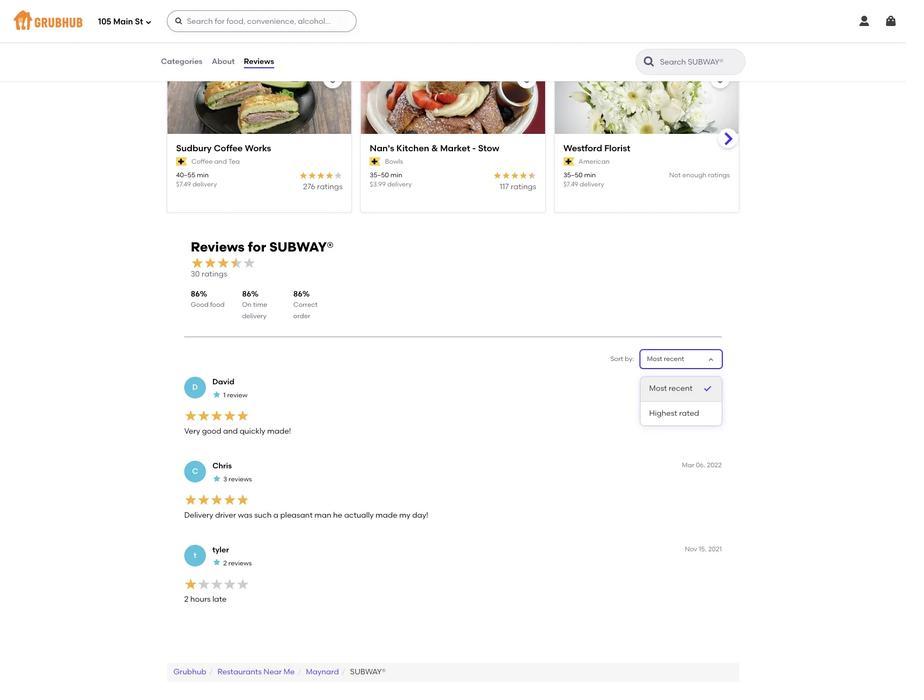 Task type: locate. For each thing, give the bounding box(es) containing it.
3 star icon image from the top
[[213, 558, 221, 567]]

most inside option
[[650, 384, 667, 393]]

check icon image
[[703, 384, 714, 394]]

not enough ratings
[[670, 171, 730, 179]]

main navigation navigation
[[0, 0, 907, 42]]

0 horizontal spatial 35–50
[[370, 171, 389, 179]]

35–50 down american
[[564, 171, 583, 179]]

2 star icon image from the top
[[213, 474, 221, 483]]

0 horizontal spatial 86
[[191, 289, 200, 299]]

subway®
[[269, 239, 334, 255], [350, 668, 386, 677]]

40–55 min $7.49 delivery
[[176, 171, 217, 188]]

35–50 min $7.49 delivery
[[564, 171, 605, 188]]

and right good
[[223, 427, 238, 436]]

american
[[579, 158, 610, 165]]

kitchen
[[397, 143, 430, 153]]

0 vertical spatial most recent
[[647, 355, 685, 363]]

1 vertical spatial reviews
[[191, 239, 245, 255]]

117 ratings
[[500, 182, 537, 191]]

2 horizontal spatial svg image
[[885, 15, 898, 28]]

min inside 35–50 min $7.49 delivery
[[584, 171, 596, 179]]

jul 14, 2022
[[687, 378, 722, 385]]

star icon image down tyler
[[213, 558, 221, 567]]

2 horizontal spatial 86
[[294, 289, 303, 299]]

svg image
[[858, 15, 871, 28], [885, 15, 898, 28], [145, 19, 152, 25]]

$7.49 inside 40–55 min $7.49 delivery
[[176, 181, 191, 188]]

maynard
[[306, 668, 339, 677]]

1 horizontal spatial 35–50
[[564, 171, 583, 179]]

restaurants near me
[[218, 668, 295, 677]]

2 horizontal spatial save this restaurant image
[[714, 72, 727, 85]]

t
[[194, 551, 197, 560]]

delivery right $3.99
[[388, 181, 412, 188]]

reviews
[[229, 475, 252, 483], [229, 559, 252, 567]]

1 $7.49 from the left
[[176, 181, 191, 188]]

1 horizontal spatial min
[[391, 171, 403, 179]]

2022 right 06,
[[707, 462, 722, 469]]

86 up on
[[242, 289, 251, 299]]

time
[[253, 301, 267, 309]]

delivery inside "35–50 min $3.99 delivery"
[[388, 181, 412, 188]]

star icon image left 1
[[213, 390, 221, 399]]

chris
[[213, 462, 232, 471]]

sudbury coffee works link
[[176, 143, 343, 155]]

sponsored restaurants in your area
[[167, 36, 367, 49]]

caret down icon image
[[707, 355, 716, 364]]

restaurants near me link
[[218, 668, 295, 677]]

86 good food
[[191, 289, 225, 309]]

2 down tyler
[[223, 559, 227, 567]]

most right by: on the right of page
[[647, 355, 663, 363]]

86 on time delivery
[[242, 289, 267, 320]]

3 86 from the left
[[294, 289, 303, 299]]

was
[[238, 511, 253, 520]]

min for westford
[[584, 171, 596, 179]]

for
[[248, 239, 266, 255]]

1 vertical spatial and
[[223, 427, 238, 436]]

star icon image for tyler
[[213, 558, 221, 567]]

ratings right 30
[[202, 270, 227, 279]]

save this restaurant button
[[323, 69, 343, 88], [517, 69, 537, 88], [711, 69, 730, 88]]

reviews for chris
[[229, 475, 252, 483]]

subway® right for
[[269, 239, 334, 255]]

Search for food, convenience, alcohol... search field
[[167, 10, 357, 32]]

3 save this restaurant button from the left
[[711, 69, 730, 88]]

star icon image for david
[[213, 390, 221, 399]]

2 86 from the left
[[242, 289, 251, 299]]

1 vertical spatial coffee
[[192, 158, 213, 165]]

ratings right 117
[[511, 182, 537, 191]]

and
[[214, 158, 227, 165], [223, 427, 238, 436]]

review
[[227, 391, 248, 399]]

0 vertical spatial reviews
[[244, 57, 274, 66]]

coffee and tea
[[192, 158, 240, 165]]

nan's kitchen & market - stow link
[[370, 143, 537, 155]]

2 reviews from the top
[[229, 559, 252, 567]]

0 vertical spatial 2022
[[707, 378, 722, 385]]

1 horizontal spatial subscription pass image
[[564, 157, 575, 166]]

0 vertical spatial coffee
[[214, 143, 243, 153]]

min right 40–55
[[197, 171, 209, 179]]

ratings for 30 ratings
[[202, 270, 227, 279]]

2 save this restaurant image from the left
[[520, 72, 533, 85]]

0 horizontal spatial save this restaurant image
[[327, 72, 340, 85]]

min inside "35–50 min $3.99 delivery"
[[391, 171, 403, 179]]

tyler
[[213, 546, 229, 555]]

0 horizontal spatial save this restaurant button
[[323, 69, 343, 88]]

2 35–50 from the left
[[564, 171, 583, 179]]

1 2022 from the top
[[707, 378, 722, 385]]

30
[[191, 270, 200, 279]]

on
[[242, 301, 252, 309]]

made!
[[267, 427, 291, 436]]

0 vertical spatial 2
[[223, 559, 227, 567]]

1 vertical spatial 2022
[[707, 462, 722, 469]]

mar
[[682, 462, 695, 469]]

most
[[647, 355, 663, 363], [650, 384, 667, 393]]

save this restaurant image
[[327, 72, 340, 85], [520, 72, 533, 85], [714, 72, 727, 85]]

0 horizontal spatial 2
[[184, 595, 189, 604]]

2 2022 from the top
[[707, 462, 722, 469]]

subscription pass image down westford
[[564, 157, 575, 166]]

most recent inside most recent option
[[650, 384, 693, 393]]

most recent up most recent option on the bottom right
[[647, 355, 685, 363]]

sort
[[611, 355, 624, 363]]

subscription pass image
[[176, 157, 187, 166]]

2022
[[707, 378, 722, 385], [707, 462, 722, 469]]

2 horizontal spatial save this restaurant button
[[711, 69, 730, 88]]

2 for 2 reviews
[[223, 559, 227, 567]]

such
[[254, 511, 272, 520]]

1 horizontal spatial 2
[[223, 559, 227, 567]]

ratings right enough
[[708, 171, 730, 179]]

0 vertical spatial recent
[[664, 355, 685, 363]]

reviews inside button
[[244, 57, 274, 66]]

tea
[[228, 158, 240, 165]]

1 star icon image from the top
[[213, 390, 221, 399]]

3 min from the left
[[584, 171, 596, 179]]

86 inside 86 good food
[[191, 289, 200, 299]]

most up highest
[[650, 384, 667, 393]]

86 inside 86 on time delivery
[[242, 289, 251, 299]]

min for sudbury
[[197, 171, 209, 179]]

0 vertical spatial subway®
[[269, 239, 334, 255]]

subway® link
[[350, 668, 386, 677]]

1 horizontal spatial coffee
[[214, 143, 243, 153]]

restaurants
[[231, 36, 297, 49]]

0 vertical spatial star icon image
[[213, 390, 221, 399]]

1 vertical spatial reviews
[[229, 559, 252, 567]]

2021
[[709, 546, 722, 553]]

2 min from the left
[[391, 171, 403, 179]]

86
[[191, 289, 200, 299], [242, 289, 251, 299], [294, 289, 303, 299]]

2 subscription pass image from the left
[[564, 157, 575, 166]]

most recent up highest rated
[[650, 384, 693, 393]]

c
[[192, 467, 198, 476]]

delivery down 40–55
[[193, 181, 217, 188]]

delivery
[[193, 181, 217, 188], [388, 181, 412, 188], [580, 181, 605, 188], [242, 312, 267, 320]]

3 save this restaurant image from the left
[[714, 72, 727, 85]]

2 horizontal spatial min
[[584, 171, 596, 179]]

35–50 up $3.99
[[370, 171, 389, 179]]

0 horizontal spatial subway®
[[269, 239, 334, 255]]

1 vertical spatial most
[[650, 384, 667, 393]]

1 horizontal spatial save this restaurant button
[[517, 69, 537, 88]]

1 vertical spatial subway®
[[350, 668, 386, 677]]

min
[[197, 171, 209, 179], [391, 171, 403, 179], [584, 171, 596, 179]]

86 up correct
[[294, 289, 303, 299]]

recent left '14,'
[[669, 384, 693, 393]]

$7.49 down westford
[[564, 181, 579, 188]]

reviews down the restaurants
[[244, 57, 274, 66]]

0 vertical spatial reviews
[[229, 475, 252, 483]]

105 main st
[[98, 17, 143, 26]]

1 86 from the left
[[191, 289, 200, 299]]

0 horizontal spatial min
[[197, 171, 209, 179]]

coffee
[[214, 143, 243, 153], [192, 158, 213, 165]]

reviews
[[244, 57, 274, 66], [191, 239, 245, 255]]

0 horizontal spatial coffee
[[192, 158, 213, 165]]

save this restaurant image for &
[[520, 72, 533, 85]]

ratings right 276
[[317, 182, 343, 191]]

86 up good
[[191, 289, 200, 299]]

save this restaurant button for works
[[323, 69, 343, 88]]

0 vertical spatial most
[[647, 355, 663, 363]]

correct
[[294, 301, 318, 309]]

delivery inside 86 on time delivery
[[242, 312, 267, 320]]

1 horizontal spatial $7.49
[[564, 181, 579, 188]]

35–50 inside 35–50 min $7.49 delivery
[[564, 171, 583, 179]]

reviews for reviews for subway®
[[191, 239, 245, 255]]

1 reviews from the top
[[229, 475, 252, 483]]

coffee up tea
[[214, 143, 243, 153]]

subscription pass image down nan's
[[370, 157, 381, 166]]

$7.49
[[176, 181, 191, 188], [564, 181, 579, 188]]

0 horizontal spatial $7.49
[[176, 181, 191, 188]]

reviews for subway®
[[191, 239, 334, 255]]

delivery inside 40–55 min $7.49 delivery
[[193, 181, 217, 188]]

star icon image
[[213, 390, 221, 399], [213, 474, 221, 483], [213, 558, 221, 567]]

reviews right 3 at the left
[[229, 475, 252, 483]]

1 vertical spatial recent
[[669, 384, 693, 393]]

0 horizontal spatial subscription pass image
[[370, 157, 381, 166]]

westford florist logo image
[[555, 62, 739, 153]]

$7.49 down 40–55
[[176, 181, 191, 188]]

$7.49 for westford florist
[[564, 181, 579, 188]]

1 vertical spatial most recent
[[650, 384, 693, 393]]

1
[[223, 391, 226, 399]]

sudbury coffee works logo image
[[168, 62, 352, 153]]

35–50 inside "35–50 min $3.99 delivery"
[[370, 171, 389, 179]]

1 vertical spatial star icon image
[[213, 474, 221, 483]]

min inside 40–55 min $7.49 delivery
[[197, 171, 209, 179]]

1 min from the left
[[197, 171, 209, 179]]

delivery inside 35–50 min $7.49 delivery
[[580, 181, 605, 188]]

pleasant
[[280, 511, 313, 520]]

2 for 2 hours late
[[184, 595, 189, 604]]

1 save this restaurant image from the left
[[327, 72, 340, 85]]

2 save this restaurant button from the left
[[517, 69, 537, 88]]

subway® right maynard link
[[350, 668, 386, 677]]

delivery down american
[[580, 181, 605, 188]]

min down american
[[584, 171, 596, 179]]

search icon image
[[643, 55, 656, 68]]

area
[[340, 36, 367, 49]]

recent inside option
[[669, 384, 693, 393]]

86 for 86 good food
[[191, 289, 200, 299]]

about button
[[211, 42, 235, 81]]

2022 right '14,'
[[707, 378, 722, 385]]

1 horizontal spatial subway®
[[350, 668, 386, 677]]

man
[[315, 511, 332, 520]]

mar 06, 2022
[[682, 462, 722, 469]]

hours
[[190, 595, 211, 604]]

ratings for 276 ratings
[[317, 182, 343, 191]]

1 save this restaurant button from the left
[[323, 69, 343, 88]]

2
[[223, 559, 227, 567], [184, 595, 189, 604]]

0 vertical spatial and
[[214, 158, 227, 165]]

1 subscription pass image from the left
[[370, 157, 381, 166]]

recent up most recent option on the bottom right
[[664, 355, 685, 363]]

nan's kitchen & market - stow logo image
[[361, 62, 545, 153]]

2 $7.49 from the left
[[564, 181, 579, 188]]

works
[[245, 143, 271, 153]]

subscription pass image
[[370, 157, 381, 166], [564, 157, 575, 166]]

ratings
[[708, 171, 730, 179], [317, 182, 343, 191], [511, 182, 537, 191], [202, 270, 227, 279]]

1 horizontal spatial 86
[[242, 289, 251, 299]]

delivery down time
[[242, 312, 267, 320]]

sponsored
[[167, 36, 228, 49]]

$7.49 inside 35–50 min $7.49 delivery
[[564, 181, 579, 188]]

2 vertical spatial star icon image
[[213, 558, 221, 567]]

and down sudbury coffee works
[[214, 158, 227, 165]]

86 inside 86 correct order
[[294, 289, 303, 299]]

recent inside field
[[664, 355, 685, 363]]

star icon image left 3 at the left
[[213, 474, 221, 483]]

westford florist
[[564, 143, 631, 153]]

1 horizontal spatial save this restaurant image
[[520, 72, 533, 85]]

coffee down sudbury
[[192, 158, 213, 165]]

2 left hours
[[184, 595, 189, 604]]

1 35–50 from the left
[[370, 171, 389, 179]]

maynard link
[[306, 668, 339, 677]]

most recent option
[[641, 377, 722, 402]]

min down bowls
[[391, 171, 403, 179]]

1 vertical spatial 2
[[184, 595, 189, 604]]

delivery for nan's
[[388, 181, 412, 188]]

reviews up 30 ratings
[[191, 239, 245, 255]]

recent
[[664, 355, 685, 363], [669, 384, 693, 393]]

reviews down tyler
[[229, 559, 252, 567]]



Task type: vqa. For each thing, say whether or not it's contained in the screenshot.
Reviews for SUBWAY®
yes



Task type: describe. For each thing, give the bounding box(es) containing it.
late
[[213, 595, 227, 604]]

nan's kitchen & market - stow
[[370, 143, 500, 153]]

not
[[670, 171, 681, 179]]

a
[[274, 511, 279, 520]]

1 review
[[223, 391, 248, 399]]

0 horizontal spatial svg image
[[145, 19, 152, 25]]

stow
[[478, 143, 500, 153]]

good
[[202, 427, 221, 436]]

my
[[399, 511, 411, 520]]

florist
[[605, 143, 631, 153]]

d
[[192, 383, 198, 392]]

bowls
[[385, 158, 403, 165]]

86 for 86 correct order
[[294, 289, 303, 299]]

in
[[299, 36, 310, 49]]

save this restaurant button for &
[[517, 69, 537, 88]]

westford florist link
[[564, 143, 730, 155]]

2022 for very good and quickly made!
[[707, 378, 722, 385]]

delivery driver was such a pleasant man he actually made my day!
[[184, 511, 428, 520]]

Search SUBWAY® search field
[[659, 57, 742, 67]]

made
[[376, 511, 398, 520]]

35–50 for westford
[[564, 171, 583, 179]]

highest
[[650, 409, 678, 418]]

subscription pass image for westford
[[564, 157, 575, 166]]

3
[[223, 475, 227, 483]]

35–50 for nan's
[[370, 171, 389, 179]]

me
[[284, 668, 295, 677]]

highest rated
[[650, 409, 700, 418]]

06,
[[696, 462, 706, 469]]

nan's
[[370, 143, 395, 153]]

rated
[[680, 409, 700, 418]]

quickly
[[240, 427, 266, 436]]

117
[[500, 182, 509, 191]]

-
[[473, 143, 476, 153]]

restaurants
[[218, 668, 262, 677]]

grubhub link
[[174, 668, 206, 677]]

min for nan's
[[391, 171, 403, 179]]

$7.49 for sudbury coffee works
[[176, 181, 191, 188]]

15,
[[699, 546, 707, 553]]

jul
[[687, 378, 696, 385]]

enough
[[683, 171, 707, 179]]

near
[[264, 668, 282, 677]]

14,
[[698, 378, 706, 385]]

driver
[[215, 511, 236, 520]]

main
[[113, 17, 133, 26]]

day!
[[413, 511, 428, 520]]

subscription pass image for nan's
[[370, 157, 381, 166]]

good
[[191, 301, 209, 309]]

westford
[[564, 143, 603, 153]]

categories button
[[161, 42, 203, 81]]

delivery for westford
[[580, 181, 605, 188]]

market
[[440, 143, 471, 153]]

actually
[[344, 511, 374, 520]]

he
[[333, 511, 343, 520]]

most inside field
[[647, 355, 663, 363]]

2022 for delivery driver was such a pleasant man he actually made my day!
[[707, 462, 722, 469]]

nov
[[685, 546, 698, 553]]

coffee inside sudbury coffee works link
[[214, 143, 243, 153]]

2 reviews
[[223, 559, 252, 567]]

reviews for tyler
[[229, 559, 252, 567]]

30 ratings
[[191, 270, 227, 279]]

david
[[213, 378, 235, 387]]

&
[[432, 143, 438, 153]]

save this restaurant image for works
[[327, 72, 340, 85]]

nov 15, 2021
[[685, 546, 722, 553]]

86 for 86 on time delivery
[[242, 289, 251, 299]]

35–50 min $3.99 delivery
[[370, 171, 412, 188]]

delivery for sudbury
[[193, 181, 217, 188]]

order
[[294, 312, 311, 320]]

reviews for reviews
[[244, 57, 274, 66]]

1 horizontal spatial svg image
[[858, 15, 871, 28]]

105
[[98, 17, 111, 26]]

your
[[312, 36, 337, 49]]

very good and quickly made!
[[184, 427, 291, 436]]

st
[[135, 17, 143, 26]]

svg image
[[175, 17, 183, 25]]

by:
[[625, 355, 634, 363]]

Sort by: field
[[647, 355, 685, 364]]

sudbury
[[176, 143, 212, 153]]

3 reviews
[[223, 475, 252, 483]]

86 correct order
[[294, 289, 318, 320]]

star icon image for chris
[[213, 474, 221, 483]]

food
[[210, 301, 225, 309]]

very
[[184, 427, 200, 436]]

276 ratings
[[303, 182, 343, 191]]

categories
[[161, 57, 203, 66]]

ratings for 117 ratings
[[511, 182, 537, 191]]

$3.99
[[370, 181, 386, 188]]

delivery
[[184, 511, 213, 520]]



